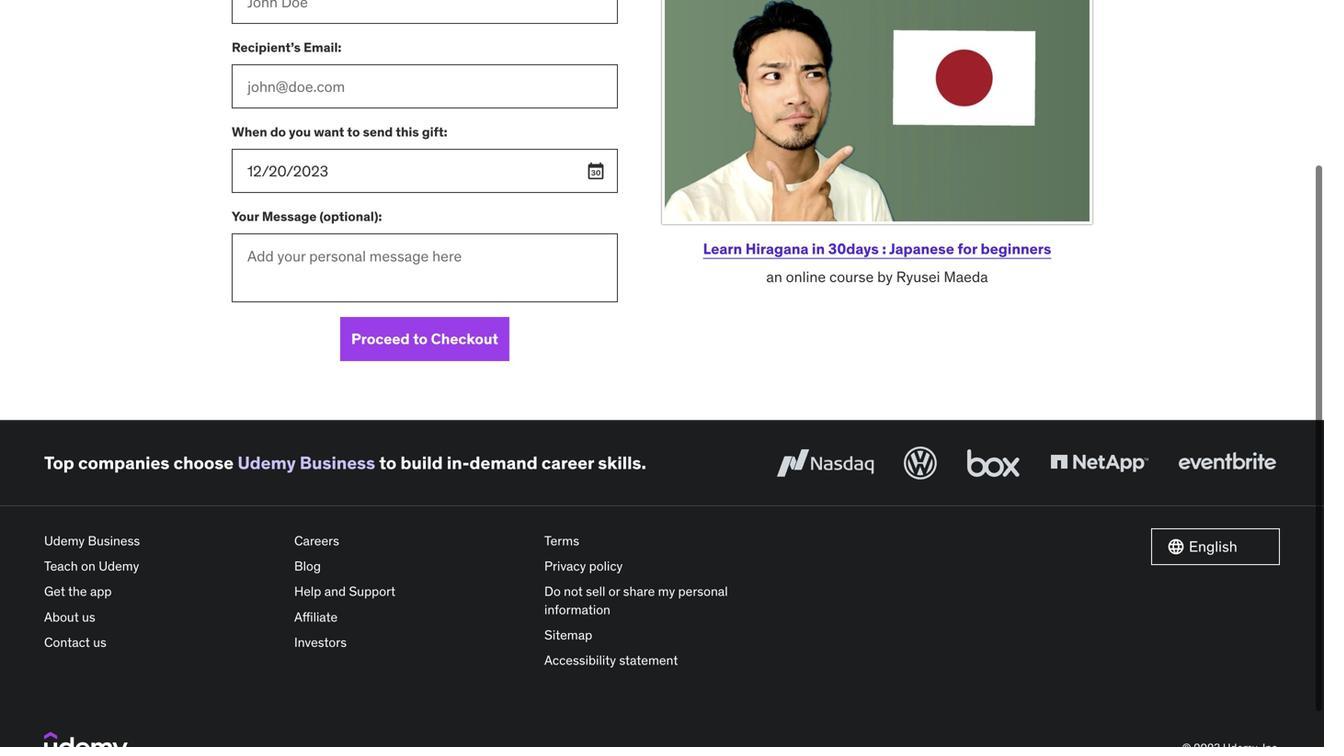 Task type: locate. For each thing, give the bounding box(es) containing it.
to left send
[[347, 124, 360, 140]]

Your Message (optional): text field
[[232, 234, 618, 303]]

proceed
[[351, 330, 410, 349]]

and
[[324, 584, 346, 600]]

learn hiragana in 30days : japanese for beginners an online course by ryusei maeda
[[703, 240, 1052, 286]]

demand
[[470, 452, 538, 474]]

0 horizontal spatial to
[[347, 124, 360, 140]]

udemy right "choose" on the bottom
[[238, 452, 296, 474]]

get the app link
[[44, 580, 280, 605]]

to
[[347, 124, 360, 140], [413, 330, 428, 349], [379, 452, 397, 474]]

1 vertical spatial business
[[88, 533, 140, 550]]

1 vertical spatial to
[[413, 330, 428, 349]]

1 horizontal spatial udemy
[[99, 558, 139, 575]]

udemy business teach on udemy get the app about us contact us
[[44, 533, 140, 651]]

2 vertical spatial udemy
[[99, 558, 139, 575]]

information
[[545, 602, 611, 618]]

on
[[81, 558, 95, 575]]

affiliate link
[[294, 605, 530, 630]]

online
[[786, 268, 826, 286]]

skills.
[[598, 452, 646, 474]]

terms link
[[545, 529, 780, 554]]

my
[[658, 584, 675, 600]]

business up careers
[[300, 452, 375, 474]]

blog link
[[294, 554, 530, 580]]

0 vertical spatial udemy business link
[[238, 452, 375, 474]]

us right about
[[82, 609, 95, 626]]

0 horizontal spatial udemy
[[44, 533, 85, 550]]

this
[[396, 124, 419, 140]]

to right proceed
[[413, 330, 428, 349]]

recipient's email:
[[232, 39, 342, 56]]

you
[[289, 124, 311, 140]]

beginners
[[981, 240, 1052, 258]]

policy
[[589, 558, 623, 575]]

1 vertical spatial udemy
[[44, 533, 85, 550]]

do
[[270, 124, 286, 140]]

top
[[44, 452, 74, 474]]

business
[[300, 452, 375, 474], [88, 533, 140, 550]]

2 horizontal spatial to
[[413, 330, 428, 349]]

contact us link
[[44, 630, 280, 656]]

netapp image
[[1047, 443, 1152, 484]]

statement
[[619, 653, 678, 669]]

0 vertical spatial us
[[82, 609, 95, 626]]

1 vertical spatial udemy business link
[[44, 529, 280, 554]]

help
[[294, 584, 321, 600]]

recipient's
[[232, 39, 301, 56]]

accessibility
[[545, 653, 616, 669]]

udemy business link up careers
[[238, 452, 375, 474]]

eventbrite image
[[1175, 443, 1280, 484]]

udemy business link
[[238, 452, 375, 474], [44, 529, 280, 554]]

to inside button
[[413, 330, 428, 349]]

to left build
[[379, 452, 397, 474]]

hiragana
[[746, 240, 809, 258]]

When do you want to send this gift: text field
[[232, 149, 618, 193]]

Recipient's Name: text field
[[232, 0, 618, 24]]

udemy up teach
[[44, 533, 85, 550]]

personal
[[678, 584, 728, 600]]

share
[[623, 584, 655, 600]]

companies
[[78, 452, 170, 474]]

box image
[[963, 443, 1025, 484]]

want
[[314, 124, 344, 140]]

about
[[44, 609, 79, 626]]

0 vertical spatial to
[[347, 124, 360, 140]]

0 horizontal spatial business
[[88, 533, 140, 550]]

1 horizontal spatial business
[[300, 452, 375, 474]]

careers blog help and support affiliate investors
[[294, 533, 396, 651]]

0 vertical spatial udemy
[[238, 452, 296, 474]]

contact
[[44, 635, 90, 651]]

udemy
[[238, 452, 296, 474], [44, 533, 85, 550], [99, 558, 139, 575]]

proceed to checkout button
[[340, 317, 510, 361]]

:
[[882, 240, 887, 258]]

by
[[878, 268, 893, 286]]

us right contact
[[93, 635, 107, 651]]

terms privacy policy do not sell or share my personal information sitemap accessibility statement
[[545, 533, 728, 669]]

small image
[[1167, 538, 1186, 556]]

or
[[609, 584, 620, 600]]

message
[[262, 208, 317, 225]]

teach on udemy link
[[44, 554, 280, 580]]

careers link
[[294, 529, 530, 554]]

when do you want to send this gift:
[[232, 124, 448, 140]]

udemy right on
[[99, 558, 139, 575]]

top companies choose udemy business to build in-demand career skills.
[[44, 452, 646, 474]]

udemy business link up get the app link
[[44, 529, 280, 554]]

the
[[68, 584, 87, 600]]

us
[[82, 609, 95, 626], [93, 635, 107, 651]]

do
[[545, 584, 561, 600]]

affiliate
[[294, 609, 338, 626]]

sitemap
[[545, 627, 593, 644]]

business up on
[[88, 533, 140, 550]]

2 vertical spatial to
[[379, 452, 397, 474]]

proceed to checkout
[[351, 330, 498, 349]]

when
[[232, 124, 267, 140]]



Task type: vqa. For each thing, say whether or not it's contained in the screenshot.
'Popular'
no



Task type: describe. For each thing, give the bounding box(es) containing it.
learn
[[703, 240, 742, 258]]

japanese
[[889, 240, 955, 258]]

1 vertical spatial us
[[93, 635, 107, 651]]

help and support link
[[294, 580, 530, 605]]

investors link
[[294, 630, 530, 656]]

career
[[542, 452, 594, 474]]

terms
[[545, 533, 579, 550]]

not
[[564, 584, 583, 600]]

sitemap link
[[545, 623, 780, 648]]

careers
[[294, 533, 339, 550]]

choose
[[173, 452, 234, 474]]

your
[[232, 208, 259, 225]]

udemy image
[[44, 733, 128, 748]]

sell
[[586, 584, 606, 600]]

volkswagen image
[[900, 443, 941, 484]]

investors
[[294, 635, 347, 651]]

gift:
[[422, 124, 448, 140]]

nasdaq image
[[773, 443, 878, 484]]

(optional):
[[320, 208, 382, 225]]

teach
[[44, 558, 78, 575]]

privacy
[[545, 558, 586, 575]]

english button
[[1152, 529, 1280, 566]]

support
[[349, 584, 396, 600]]

send
[[363, 124, 393, 140]]

english
[[1189, 537, 1238, 556]]

2 horizontal spatial udemy
[[238, 452, 296, 474]]

email:
[[304, 39, 342, 56]]

accessibility statement link
[[545, 648, 780, 674]]

maeda
[[944, 268, 988, 286]]

app
[[90, 584, 112, 600]]

blog
[[294, 558, 321, 575]]

an
[[767, 268, 783, 286]]

business inside the udemy business teach on udemy get the app about us contact us
[[88, 533, 140, 550]]

course
[[830, 268, 874, 286]]

privacy policy link
[[545, 554, 780, 580]]

do not sell or share my personal information button
[[545, 580, 780, 623]]

in-
[[447, 452, 470, 474]]

Recipient's Email: email field
[[232, 64, 618, 109]]

learn hiragana in 30days : japanese for beginners link
[[703, 240, 1052, 258]]

0 vertical spatial business
[[300, 452, 375, 474]]

1 horizontal spatial to
[[379, 452, 397, 474]]

your message (optional):
[[232, 208, 382, 225]]

in
[[812, 240, 825, 258]]

ryusei
[[897, 268, 941, 286]]

build
[[401, 452, 443, 474]]

for
[[958, 240, 978, 258]]

about us link
[[44, 605, 280, 630]]

30days
[[828, 240, 879, 258]]

get
[[44, 584, 65, 600]]

checkout
[[431, 330, 498, 349]]



